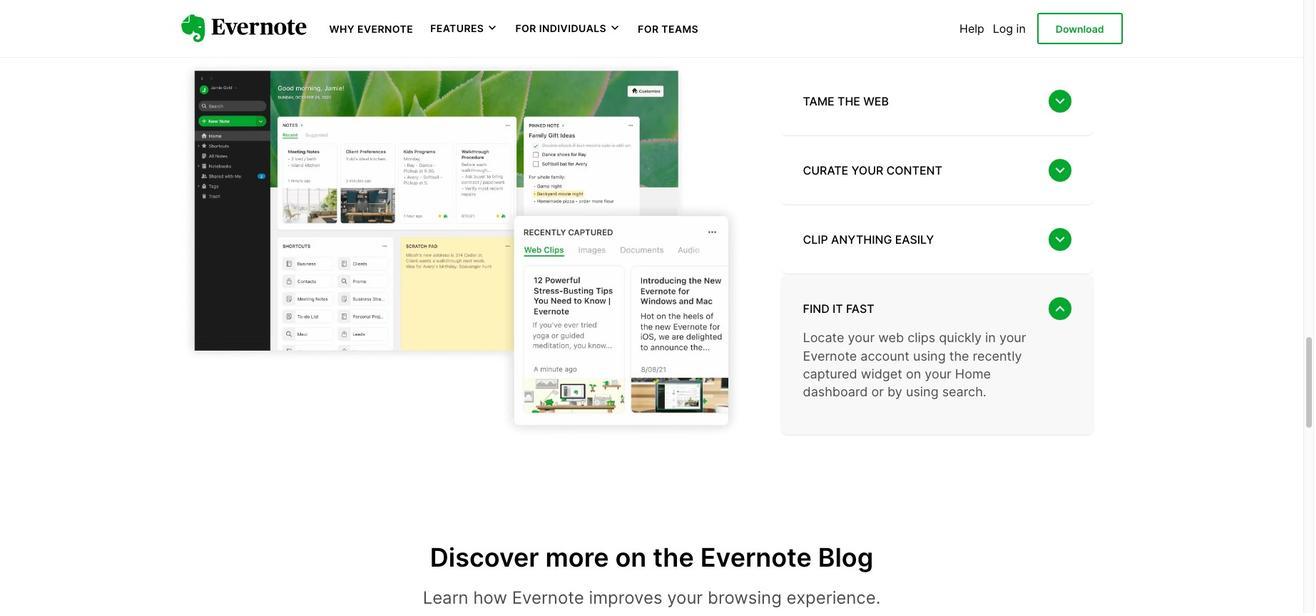 Task type: describe. For each thing, give the bounding box(es) containing it.
for individuals button
[[515, 21, 621, 36]]

captured
[[803, 367, 857, 382]]

tame the web
[[803, 94, 889, 109]]

for for for teams
[[638, 23, 659, 35]]

0 horizontal spatial on
[[615, 543, 647, 574]]

evernote inside why evernote link
[[357, 23, 413, 35]]

your right curate
[[852, 164, 883, 178]]

more
[[545, 543, 609, 574]]

evernote inside locate your web clips quickly in your evernote account using the recently captured widget on your home dashboard or by using search.
[[803, 349, 857, 364]]

teams
[[662, 23, 699, 35]]

web clip integration with evernote home image
[[181, 53, 752, 451]]

0 horizontal spatial the
[[653, 543, 694, 574]]

log
[[993, 21, 1013, 36]]

experience.
[[787, 588, 881, 609]]

evernote up browsing
[[700, 543, 812, 574]]

download link
[[1037, 13, 1123, 44]]

in inside locate your web clips quickly in your evernote account using the recently captured widget on your home dashboard or by using search.
[[985, 331, 996, 346]]

evernote down more
[[512, 588, 584, 609]]

blog
[[818, 543, 873, 574]]

recently
[[973, 349, 1022, 364]]

web for your
[[878, 331, 904, 346]]

or
[[872, 385, 884, 400]]

1 horizontal spatial the
[[838, 94, 860, 109]]

your down discover more on the evernote blog
[[667, 588, 703, 609]]

clip anything easily
[[803, 233, 934, 247]]

the inside locate your web clips quickly in your evernote account using the recently captured widget on your home dashboard or by using search.
[[949, 349, 969, 364]]

why evernote
[[329, 23, 413, 35]]

your down fast
[[848, 331, 875, 346]]

why evernote link
[[329, 21, 413, 36]]

why
[[329, 23, 355, 35]]

1 vertical spatial using
[[906, 385, 939, 400]]

clips
[[908, 331, 935, 346]]

0 vertical spatial in
[[1016, 21, 1026, 36]]

discover
[[430, 543, 539, 574]]

discover more on the evernote blog
[[430, 543, 873, 574]]

log in link
[[993, 21, 1026, 36]]

find it fast
[[803, 302, 874, 316]]

content
[[886, 164, 942, 178]]

quickly
[[939, 331, 982, 346]]

evernote logo image
[[181, 14, 306, 43]]

for for for individuals
[[515, 22, 536, 34]]



Task type: vqa. For each thing, say whether or not it's contained in the screenshot.
The Why Evernote Link
yes



Task type: locate. For each thing, give the bounding box(es) containing it.
easily
[[895, 233, 934, 247]]

web for the
[[863, 94, 889, 109]]

improves
[[589, 588, 662, 609]]

1 vertical spatial on
[[615, 543, 647, 574]]

web inside locate your web clips quickly in your evernote account using the recently captured widget on your home dashboard or by using search.
[[878, 331, 904, 346]]

account
[[861, 349, 910, 364]]

features button
[[430, 21, 498, 36]]

using
[[913, 349, 946, 364], [906, 385, 939, 400]]

the
[[838, 94, 860, 109], [949, 349, 969, 364], [653, 543, 694, 574]]

how
[[473, 588, 507, 609]]

web
[[863, 94, 889, 109], [878, 331, 904, 346]]

your up the search.
[[925, 367, 952, 382]]

for teams
[[638, 23, 699, 35]]

1 vertical spatial web
[[878, 331, 904, 346]]

find
[[803, 302, 830, 316]]

locate
[[803, 331, 844, 346]]

locate your web clips quickly in your evernote account using the recently captured widget on your home dashboard or by using search.
[[803, 331, 1026, 400]]

0 vertical spatial the
[[838, 94, 860, 109]]

evernote
[[357, 23, 413, 35], [803, 349, 857, 364], [700, 543, 812, 574], [512, 588, 584, 609]]

on
[[906, 367, 921, 382], [615, 543, 647, 574]]

learn how evernote improves your browsing experience.
[[423, 588, 881, 609]]

in up "recently"
[[985, 331, 996, 346]]

help
[[960, 21, 984, 36]]

your up "recently"
[[1000, 331, 1026, 346]]

0 vertical spatial on
[[906, 367, 921, 382]]

curate
[[803, 164, 848, 178]]

on up improves
[[615, 543, 647, 574]]

for left teams on the right of page
[[638, 23, 659, 35]]

log in
[[993, 21, 1026, 36]]

home
[[955, 367, 991, 382]]

for
[[515, 22, 536, 34], [638, 23, 659, 35]]

using right by
[[906, 385, 939, 400]]

dashboard
[[803, 385, 868, 400]]

for left individuals
[[515, 22, 536, 34]]

the up learn how evernote improves your browsing experience.
[[653, 543, 694, 574]]

clip
[[803, 233, 828, 247]]

1 horizontal spatial on
[[906, 367, 921, 382]]

for inside button
[[515, 22, 536, 34]]

1 vertical spatial the
[[949, 349, 969, 364]]

web right the tame
[[863, 94, 889, 109]]

0 horizontal spatial in
[[985, 331, 996, 346]]

learn
[[423, 588, 468, 609]]

fast
[[846, 302, 874, 316]]

the down quickly
[[949, 349, 969, 364]]

for teams link
[[638, 21, 699, 36]]

evernote right why
[[357, 23, 413, 35]]

by
[[888, 385, 902, 400]]

your
[[852, 164, 883, 178], [848, 331, 875, 346], [1000, 331, 1026, 346], [925, 367, 952, 382], [667, 588, 703, 609]]

0 vertical spatial web
[[863, 94, 889, 109]]

1 horizontal spatial in
[[1016, 21, 1026, 36]]

web up account
[[878, 331, 904, 346]]

evernote up captured
[[803, 349, 857, 364]]

tame
[[803, 94, 835, 109]]

it
[[833, 302, 843, 316]]

individuals
[[539, 22, 606, 34]]

search.
[[942, 385, 987, 400]]

download
[[1056, 23, 1104, 35]]

widget
[[861, 367, 902, 382]]

0 vertical spatial using
[[913, 349, 946, 364]]

browsing
[[708, 588, 782, 609]]

on inside locate your web clips quickly in your evernote account using the recently captured widget on your home dashboard or by using search.
[[906, 367, 921, 382]]

for individuals
[[515, 22, 606, 34]]

help link
[[960, 21, 984, 36]]

anything
[[831, 233, 892, 247]]

the right the tame
[[838, 94, 860, 109]]

1 vertical spatial in
[[985, 331, 996, 346]]

1 horizontal spatial for
[[638, 23, 659, 35]]

on right widget at the right bottom
[[906, 367, 921, 382]]

features
[[430, 22, 484, 34]]

0 horizontal spatial for
[[515, 22, 536, 34]]

curate your content
[[803, 164, 942, 178]]

in right log
[[1016, 21, 1026, 36]]

2 horizontal spatial the
[[949, 349, 969, 364]]

2 vertical spatial the
[[653, 543, 694, 574]]

using down 'clips'
[[913, 349, 946, 364]]

in
[[1016, 21, 1026, 36], [985, 331, 996, 346]]



